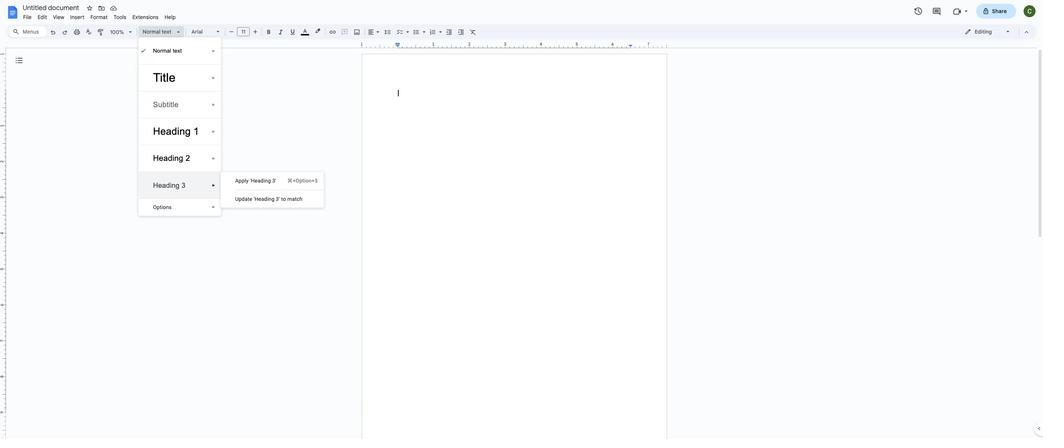 Task type: locate. For each thing, give the bounding box(es) containing it.
0 vertical spatial 3'
[[272, 178, 276, 184]]

u
[[235, 196, 239, 202]]

0 vertical spatial normal text
[[143, 28, 171, 35]]

text
[[162, 28, 171, 35], [173, 48, 182, 54]]

extensions menu item
[[129, 13, 162, 22]]

'heading for pdate
[[254, 196, 274, 202]]

1 vertical spatial heading
[[153, 154, 183, 163]]

u pdate 'heading 3' to match
[[235, 196, 302, 202]]

view menu item
[[50, 13, 67, 22]]

3' up the update 'heading 3' to match u element
[[272, 178, 276, 184]]

3' left the to
[[276, 196, 280, 202]]

menu containing a
[[221, 172, 324, 208]]

text down help
[[162, 28, 171, 35]]

menu bar containing file
[[20, 10, 179, 22]]

1 ► from the top
[[212, 49, 216, 53]]

⌘+option+3 element
[[278, 177, 318, 184]]

title list box
[[138, 37, 221, 216]]

► for subtitle
[[212, 103, 216, 107]]

'heading
[[250, 178, 271, 184], [254, 196, 274, 202]]

file
[[23, 14, 32, 21]]

5 ► from the top
[[212, 156, 216, 161]]

edit
[[38, 14, 47, 21]]

menu inside title application
[[221, 172, 324, 208]]

file menu item
[[20, 13, 35, 22]]

1 inside title list box
[[193, 126, 199, 137]]

main toolbar
[[46, 0, 479, 352]]

menu bar
[[20, 10, 179, 22]]

1 vertical spatial text
[[173, 48, 182, 54]]

3 ► from the top
[[212, 103, 216, 107]]

►
[[212, 49, 216, 53], [212, 76, 216, 80], [212, 103, 216, 107], [212, 130, 216, 134], [212, 156, 216, 161], [212, 183, 216, 187], [212, 205, 216, 209]]

mode and view toolbar
[[959, 24, 1033, 39]]

normal text down extensions menu item
[[143, 28, 171, 35]]

heading for heading 3
[[153, 181, 180, 189]]

2 ► from the top
[[212, 76, 216, 80]]

normal
[[143, 28, 160, 35], [153, 48, 171, 54]]

0 vertical spatial 'heading
[[250, 178, 271, 184]]

menu bar inside menu bar banner
[[20, 10, 179, 22]]

1 horizontal spatial text
[[173, 48, 182, 54]]

normal inside option
[[143, 28, 160, 35]]

menu bar banner
[[0, 0, 1043, 439]]

heading
[[153, 126, 191, 137], [153, 154, 183, 163], [153, 181, 180, 189]]

title
[[153, 71, 176, 84]]

'heading for pply
[[250, 178, 271, 184]]

1 heading from the top
[[153, 126, 191, 137]]

'heading right pdate
[[254, 196, 274, 202]]

3 heading from the top
[[153, 181, 180, 189]]

2 heading from the top
[[153, 154, 183, 163]]

3'
[[272, 178, 276, 184], [276, 196, 280, 202]]

editing button
[[959, 26, 1016, 37]]

normal text down styles list. normal text selected. option
[[153, 48, 182, 54]]

0 vertical spatial heading
[[153, 126, 191, 137]]

► for title
[[212, 76, 216, 80]]

1 vertical spatial 'heading
[[254, 196, 274, 202]]

heading for heading 1
[[153, 126, 191, 137]]

2 vertical spatial heading
[[153, 181, 180, 189]]

heading left 3
[[153, 181, 180, 189]]

0 horizontal spatial 1
[[193, 126, 199, 137]]

1
[[360, 41, 363, 47], [193, 126, 199, 137]]

options o element
[[153, 204, 174, 210]]

bottom margin image
[[0, 410, 6, 439]]

share button
[[976, 4, 1016, 19]]

subtitle
[[153, 100, 179, 109]]

styles list. normal text selected. option
[[143, 27, 172, 37]]

normal down styles list. normal text selected. option
[[153, 48, 171, 54]]

pdate
[[239, 196, 252, 202]]

normal down extensions menu item
[[143, 28, 160, 35]]

1 vertical spatial normal text
[[153, 48, 182, 54]]

text up title
[[173, 48, 182, 54]]

heading left 2 at top left
[[153, 154, 183, 163]]

0 vertical spatial normal
[[143, 28, 160, 35]]

0 horizontal spatial text
[[162, 28, 171, 35]]

1 horizontal spatial 1
[[360, 41, 363, 47]]

apply 'heading 3' a element
[[235, 178, 278, 184]]

0 vertical spatial text
[[162, 28, 171, 35]]

o ptions
[[153, 204, 172, 210]]

normal text
[[143, 28, 171, 35], [153, 48, 182, 54]]

ptions
[[157, 204, 172, 210]]

1 vertical spatial 3'
[[276, 196, 280, 202]]

Menus field
[[9, 27, 47, 37]]

0 vertical spatial 1
[[360, 41, 363, 47]]

1 vertical spatial normal
[[153, 48, 171, 54]]

menu
[[221, 172, 324, 208]]

to
[[281, 196, 286, 202]]

heading 3
[[153, 181, 185, 189]]

heading up heading 2 at the top
[[153, 126, 191, 137]]

o
[[153, 204, 157, 210]]

► for heading 2
[[212, 156, 216, 161]]

title application
[[0, 0, 1043, 439]]

4 ► from the top
[[212, 130, 216, 134]]

1 vertical spatial 1
[[193, 126, 199, 137]]

'heading right the pply
[[250, 178, 271, 184]]

a
[[235, 178, 239, 184]]



Task type: vqa. For each thing, say whether or not it's contained in the screenshot.
Theme Color #f4d6ad, close to light orange 13 cell
no



Task type: describe. For each thing, give the bounding box(es) containing it.
normal text inside title list box
[[153, 48, 182, 54]]

text inside title list box
[[173, 48, 182, 54]]

tools menu item
[[111, 13, 129, 22]]

insert image image
[[353, 27, 361, 37]]

arial option
[[192, 27, 212, 37]]

Star checkbox
[[84, 3, 95, 13]]

format menu item
[[87, 13, 111, 22]]

heading 1
[[153, 126, 199, 137]]

heading for heading 2
[[153, 154, 183, 163]]

Rename text field
[[20, 3, 84, 12]]

right margin image
[[629, 42, 666, 48]]

2
[[186, 154, 190, 163]]

update 'heading 3' to match u element
[[235, 196, 305, 202]]

heading 2
[[153, 154, 190, 163]]

pply
[[239, 178, 249, 184]]

3' for a pply 'heading 3'
[[272, 178, 276, 184]]

help menu item
[[162, 13, 179, 22]]

7 ► from the top
[[212, 205, 216, 209]]

top margin image
[[0, 54, 6, 92]]

3
[[182, 181, 185, 189]]

bulleted list menu image
[[421, 27, 426, 29]]

insert menu item
[[67, 13, 87, 22]]

extensions
[[132, 14, 159, 21]]

view
[[53, 14, 64, 21]]

editing
[[975, 28, 992, 35]]

match
[[287, 196, 302, 202]]

normal text inside option
[[143, 28, 171, 35]]

left margin image
[[362, 42, 400, 48]]

Zoom field
[[107, 27, 135, 38]]

► for heading 1
[[212, 130, 216, 134]]

a pply 'heading 3'
[[235, 178, 276, 184]]

checklist menu image
[[404, 27, 409, 29]]

6 ► from the top
[[212, 183, 216, 187]]

arial
[[192, 28, 203, 35]]

highlight color image
[[314, 27, 322, 35]]

tools
[[114, 14, 126, 21]]

text inside styles list. normal text selected. option
[[162, 28, 171, 35]]

help
[[165, 14, 176, 21]]

► for normal text
[[212, 49, 216, 53]]

Font size text field
[[237, 27, 249, 36]]

format
[[90, 14, 108, 21]]

edit menu item
[[35, 13, 50, 22]]

Zoom text field
[[108, 27, 126, 37]]

Font size field
[[237, 27, 253, 37]]

insert
[[70, 14, 84, 21]]

text color image
[[301, 27, 309, 35]]

3' for u pdate 'heading 3' to match
[[276, 196, 280, 202]]

share
[[992, 8, 1007, 15]]

line & paragraph spacing image
[[383, 27, 392, 37]]

normal inside title list box
[[153, 48, 171, 54]]

⌘+option+3
[[287, 178, 318, 184]]



